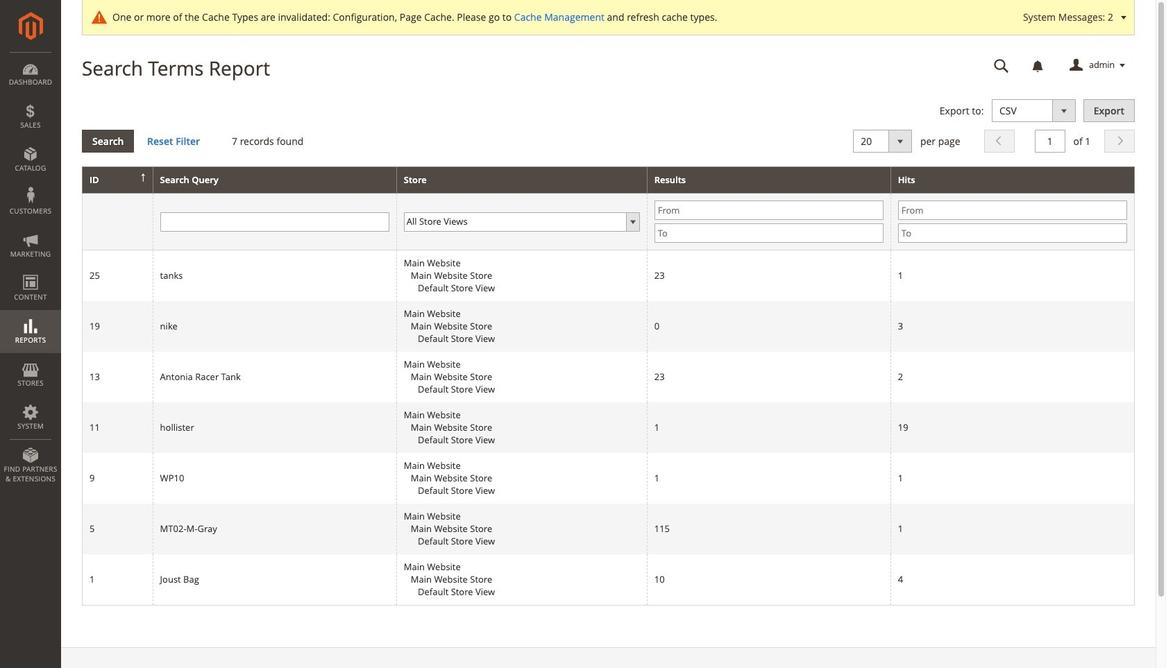 Task type: locate. For each thing, give the bounding box(es) containing it.
menu bar
[[0, 52, 61, 491]]

0 horizontal spatial to text field
[[654, 224, 883, 243]]

None text field
[[1035, 130, 1065, 152], [160, 212, 389, 232], [1035, 130, 1065, 152], [160, 212, 389, 232]]

to text field down from text box
[[898, 224, 1127, 243]]

to text field for from text field
[[654, 224, 883, 243]]

From text field
[[898, 201, 1127, 220]]

2 to text field from the left
[[898, 224, 1127, 243]]

1 to text field from the left
[[654, 224, 883, 243]]

To text field
[[654, 224, 883, 243], [898, 224, 1127, 243]]

to text field down from text field
[[654, 224, 883, 243]]

None text field
[[984, 53, 1019, 78]]

1 horizontal spatial to text field
[[898, 224, 1127, 243]]



Task type: describe. For each thing, give the bounding box(es) containing it.
From text field
[[654, 201, 883, 220]]

magento admin panel image
[[18, 12, 43, 40]]

to text field for from text box
[[898, 224, 1127, 243]]



